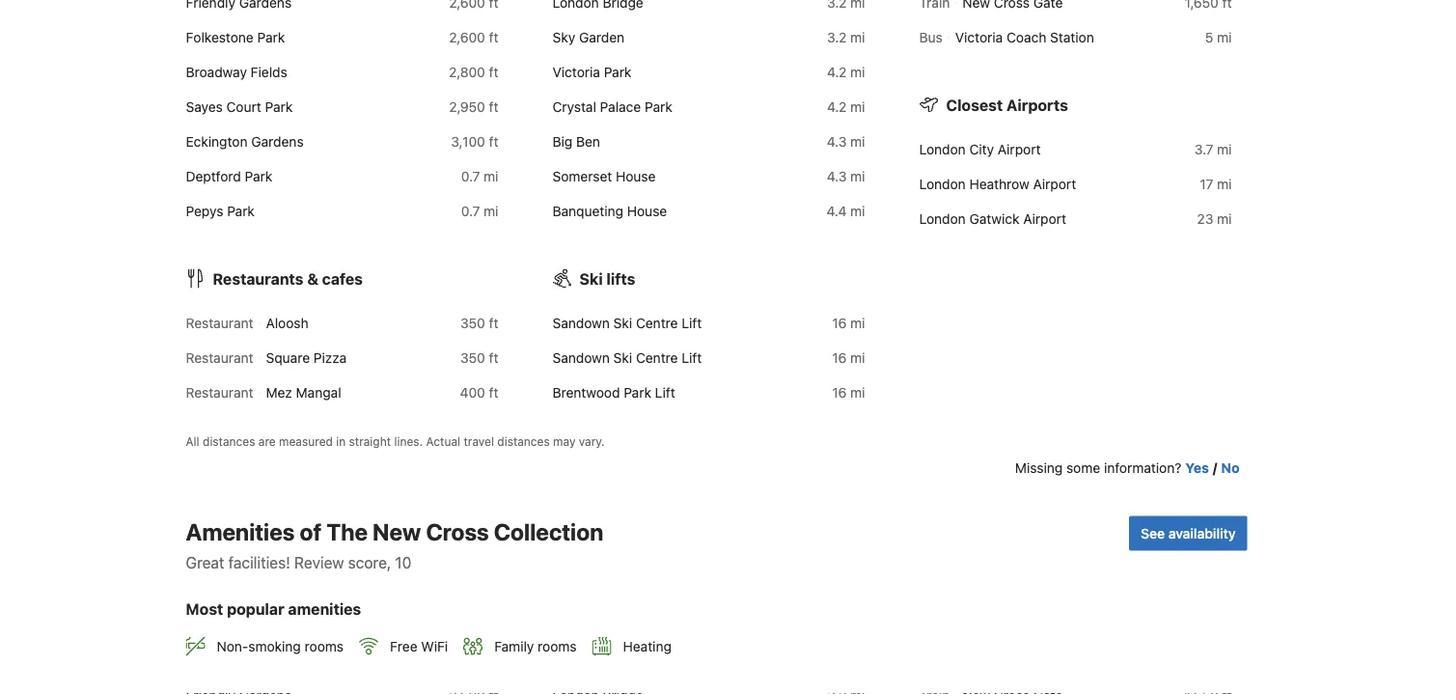 Task type: describe. For each thing, give the bounding box(es) containing it.
pizza
[[314, 350, 347, 366]]

park for pepys park
[[227, 203, 255, 219]]

heating
[[623, 639, 672, 655]]

great
[[186, 554, 224, 572]]

4.2 for crystal palace park
[[827, 99, 847, 115]]

collection
[[494, 518, 604, 546]]

2 vertical spatial lift
[[655, 385, 675, 401]]

family
[[494, 639, 534, 655]]

eckington
[[186, 134, 248, 150]]

deptford park
[[186, 169, 273, 184]]

4.4
[[827, 203, 847, 219]]

/
[[1213, 460, 1218, 476]]

big ben
[[553, 134, 600, 150]]

restaurants
[[213, 270, 304, 288]]

most
[[186, 600, 223, 618]]

big
[[553, 134, 573, 150]]

missing
[[1015, 460, 1063, 476]]

no button
[[1221, 459, 1240, 478]]

court
[[226, 99, 261, 115]]

amenities of the new cross collection great facilities! review score, 10
[[186, 518, 604, 572]]

1 vertical spatial ski
[[614, 315, 632, 331]]

ski lifts
[[580, 270, 635, 288]]

facilities!
[[228, 554, 290, 572]]

2 sandown from the top
[[553, 350, 610, 366]]

3.2
[[827, 30, 847, 45]]

350 for square pizza
[[461, 350, 485, 366]]

4.2 mi for crystal palace park
[[827, 99, 865, 115]]

4.3 mi for somerset house
[[827, 169, 865, 184]]

17
[[1200, 176, 1214, 192]]

sayes court park
[[186, 99, 293, 115]]

1 restaurant from the top
[[186, 315, 253, 331]]

3,100
[[451, 134, 485, 150]]

23
[[1197, 211, 1214, 227]]

gardens
[[251, 134, 304, 150]]

amenities
[[288, 600, 361, 618]]

5 ft from the top
[[489, 315, 499, 331]]

airport for london city airport
[[998, 142, 1041, 157]]

3 16 mi from the top
[[832, 385, 865, 401]]

brentwood
[[553, 385, 620, 401]]

victoria for victoria coach station
[[955, 30, 1003, 45]]

station
[[1050, 30, 1094, 45]]

park right palace at left top
[[645, 99, 672, 115]]

0.7 mi for pepys park
[[461, 203, 499, 219]]

1 vertical spatial lift
[[682, 350, 702, 366]]

missing some information? yes / no
[[1015, 460, 1240, 476]]

airport for london heathrow airport
[[1033, 176, 1076, 192]]

2 16 from the top
[[832, 350, 847, 366]]

information?
[[1104, 460, 1182, 476]]

3.7 mi
[[1195, 142, 1232, 157]]

review
[[294, 554, 344, 572]]

1 centre from the top
[[636, 315, 678, 331]]

folkestone
[[186, 30, 254, 45]]

gatwick
[[970, 211, 1020, 227]]

no
[[1221, 460, 1240, 476]]

vary.
[[579, 435, 605, 449]]

23 mi
[[1197, 211, 1232, 227]]

pepys
[[186, 203, 223, 219]]

10
[[395, 554, 412, 572]]

3.2 mi
[[827, 30, 865, 45]]

2,600
[[449, 30, 485, 45]]

400
[[460, 385, 485, 401]]

london for london heathrow airport
[[919, 176, 966, 192]]

broadway
[[186, 64, 247, 80]]

see
[[1141, 526, 1165, 542]]

travel
[[464, 435, 494, 449]]

score,
[[348, 554, 391, 572]]

mez
[[266, 385, 292, 401]]

3.7
[[1195, 142, 1214, 157]]

4 ft from the top
[[489, 134, 499, 150]]

2,950 ft
[[449, 99, 499, 115]]

most popular amenities
[[186, 600, 361, 618]]

airport for london gatwick airport
[[1023, 211, 1067, 227]]

1 sandown ski centre lift from the top
[[553, 315, 702, 331]]

3 16 from the top
[[832, 385, 847, 401]]

square pizza
[[266, 350, 347, 366]]

yes
[[1186, 460, 1209, 476]]

london heathrow airport
[[919, 176, 1076, 192]]

bus
[[919, 30, 943, 45]]

broadway fields
[[186, 64, 287, 80]]

some
[[1067, 460, 1101, 476]]

lifts
[[607, 270, 635, 288]]

1 rooms from the left
[[305, 639, 344, 655]]

london for london gatwick airport
[[919, 211, 966, 227]]

eckington gardens
[[186, 134, 304, 150]]

pepys park
[[186, 203, 255, 219]]

of
[[300, 518, 322, 546]]

deptford
[[186, 169, 241, 184]]

smoking
[[248, 639, 301, 655]]

somerset
[[553, 169, 612, 184]]

fields
[[251, 64, 287, 80]]

london for london city airport
[[919, 142, 966, 157]]

sky
[[553, 30, 575, 45]]

6 ft from the top
[[489, 350, 499, 366]]

350 ft for square pizza
[[461, 350, 499, 366]]

sky garden
[[553, 30, 625, 45]]

350 ft for aloosh
[[461, 315, 499, 331]]

non-
[[217, 639, 248, 655]]

2 distances from the left
[[497, 435, 550, 449]]

4.2 mi for victoria park
[[827, 64, 865, 80]]

crystal palace park
[[553, 99, 672, 115]]

1 distances from the left
[[203, 435, 255, 449]]

sayes
[[186, 99, 223, 115]]

availability
[[1169, 526, 1236, 542]]

restaurant for square
[[186, 350, 253, 366]]

the
[[327, 518, 368, 546]]



Task type: locate. For each thing, give the bounding box(es) containing it.
2 sandown ski centre lift from the top
[[553, 350, 702, 366]]

2 4.3 from the top
[[827, 169, 847, 184]]

1 horizontal spatial distances
[[497, 435, 550, 449]]

brentwood park lift
[[553, 385, 675, 401]]

actual
[[426, 435, 461, 449]]

1 vertical spatial 4.3 mi
[[827, 169, 865, 184]]

400 ft
[[460, 385, 499, 401]]

restaurant left square
[[186, 350, 253, 366]]

house down somerset house
[[627, 203, 667, 219]]

16
[[832, 315, 847, 331], [832, 350, 847, 366], [832, 385, 847, 401]]

0.7 mi
[[461, 169, 499, 184], [461, 203, 499, 219]]

1 vertical spatial london
[[919, 176, 966, 192]]

2 restaurant from the top
[[186, 350, 253, 366]]

2 vertical spatial london
[[919, 211, 966, 227]]

airport
[[998, 142, 1041, 157], [1033, 176, 1076, 192], [1023, 211, 1067, 227]]

2 350 ft from the top
[[461, 350, 499, 366]]

1 vertical spatial 4.2 mi
[[827, 99, 865, 115]]

2 0.7 mi from the top
[[461, 203, 499, 219]]

restaurants & cafes
[[213, 270, 363, 288]]

1 vertical spatial house
[[627, 203, 667, 219]]

restaurant down restaurants
[[186, 315, 253, 331]]

2 16 mi from the top
[[832, 350, 865, 366]]

yes button
[[1186, 459, 1209, 478]]

1 vertical spatial 16 mi
[[832, 350, 865, 366]]

somerset house
[[553, 169, 656, 184]]

park for brentwood park lift
[[624, 385, 651, 401]]

all distances are measured in straight lines. actual travel distances may vary.
[[186, 435, 605, 449]]

0 vertical spatial 0.7
[[461, 169, 480, 184]]

2,800
[[449, 64, 485, 80]]

2 vertical spatial ski
[[614, 350, 632, 366]]

rooms right 'family'
[[538, 639, 577, 655]]

london down london city airport
[[919, 176, 966, 192]]

aloosh
[[266, 315, 309, 331]]

0 horizontal spatial rooms
[[305, 639, 344, 655]]

1 4.3 mi from the top
[[827, 134, 865, 150]]

5 mi
[[1206, 30, 1232, 45]]

rooms down 'amenities'
[[305, 639, 344, 655]]

0 vertical spatial lift
[[682, 315, 702, 331]]

3 restaurant from the top
[[186, 385, 253, 401]]

airport right city
[[998, 142, 1041, 157]]

ben
[[576, 134, 600, 150]]

london city airport
[[919, 142, 1041, 157]]

1 horizontal spatial victoria
[[955, 30, 1003, 45]]

2 4.3 mi from the top
[[827, 169, 865, 184]]

park right pepys
[[227, 203, 255, 219]]

2 0.7 from the top
[[461, 203, 480, 219]]

mangal
[[296, 385, 341, 401]]

0 vertical spatial 350
[[461, 315, 485, 331]]

park up fields
[[257, 30, 285, 45]]

1 vertical spatial airport
[[1033, 176, 1076, 192]]

may
[[553, 435, 576, 449]]

2 rooms from the left
[[538, 639, 577, 655]]

1 vertical spatial 350
[[461, 350, 485, 366]]

0 vertical spatial 350 ft
[[461, 315, 499, 331]]

1 vertical spatial 16
[[832, 350, 847, 366]]

2 centre from the top
[[636, 350, 678, 366]]

2 vertical spatial airport
[[1023, 211, 1067, 227]]

closest airports
[[946, 96, 1068, 115]]

london left gatwick
[[919, 211, 966, 227]]

rooms
[[305, 639, 344, 655], [538, 639, 577, 655]]

wifi
[[421, 639, 448, 655]]

0 vertical spatial 4.3
[[827, 134, 847, 150]]

1 vertical spatial sandown ski centre lift
[[553, 350, 702, 366]]

cafes
[[322, 270, 363, 288]]

0.7
[[461, 169, 480, 184], [461, 203, 480, 219]]

see availability
[[1141, 526, 1236, 542]]

family rooms
[[494, 639, 577, 655]]

1 vertical spatial centre
[[636, 350, 678, 366]]

0 vertical spatial london
[[919, 142, 966, 157]]

0 vertical spatial 16
[[832, 315, 847, 331]]

cross
[[426, 518, 489, 546]]

0 vertical spatial sandown ski centre lift
[[553, 315, 702, 331]]

0 vertical spatial 0.7 mi
[[461, 169, 499, 184]]

1 vertical spatial 350 ft
[[461, 350, 499, 366]]

palace
[[600, 99, 641, 115]]

sandown down ski lifts
[[553, 315, 610, 331]]

mi
[[851, 30, 865, 45], [1217, 30, 1232, 45], [851, 64, 865, 80], [851, 99, 865, 115], [851, 134, 865, 150], [1217, 142, 1232, 157], [484, 169, 499, 184], [851, 169, 865, 184], [1217, 176, 1232, 192], [484, 203, 499, 219], [851, 203, 865, 219], [1217, 211, 1232, 227], [851, 315, 865, 331], [851, 350, 865, 366], [851, 385, 865, 401]]

park up palace at left top
[[604, 64, 632, 80]]

350 ft
[[461, 315, 499, 331], [461, 350, 499, 366]]

1 0.7 mi from the top
[[461, 169, 499, 184]]

lift
[[682, 315, 702, 331], [682, 350, 702, 366], [655, 385, 675, 401]]

sandown ski centre lift
[[553, 315, 702, 331], [553, 350, 702, 366]]

park for victoria park
[[604, 64, 632, 80]]

see availability button
[[1130, 517, 1248, 551]]

0 vertical spatial 16 mi
[[832, 315, 865, 331]]

4.3 mi
[[827, 134, 865, 150], [827, 169, 865, 184]]

4.3
[[827, 134, 847, 150], [827, 169, 847, 184]]

2 vertical spatial 16
[[832, 385, 847, 401]]

2,600 ft
[[449, 30, 499, 45]]

restaurant up "all"
[[186, 385, 253, 401]]

1 vertical spatial 0.7 mi
[[461, 203, 499, 219]]

0 vertical spatial airport
[[998, 142, 1041, 157]]

1 london from the top
[[919, 142, 966, 157]]

1 350 ft from the top
[[461, 315, 499, 331]]

350 for aloosh
[[461, 315, 485, 331]]

1 vertical spatial 4.2
[[827, 99, 847, 115]]

airports
[[1007, 96, 1068, 115]]

victoria up crystal
[[553, 64, 600, 80]]

0 vertical spatial 4.2
[[827, 64, 847, 80]]

house for banqueting house
[[627, 203, 667, 219]]

1 vertical spatial restaurant
[[186, 350, 253, 366]]

ft
[[489, 30, 499, 45], [489, 64, 499, 80], [489, 99, 499, 115], [489, 134, 499, 150], [489, 315, 499, 331], [489, 350, 499, 366], [489, 385, 499, 401]]

2,950
[[449, 99, 485, 115]]

closest
[[946, 96, 1003, 115]]

2 ft from the top
[[489, 64, 499, 80]]

victoria
[[955, 30, 1003, 45], [553, 64, 600, 80]]

3 ft from the top
[[489, 99, 499, 115]]

centre
[[636, 315, 678, 331], [636, 350, 678, 366]]

park for folkestone park
[[257, 30, 285, 45]]

0 vertical spatial ski
[[580, 270, 603, 288]]

1 350 from the top
[[461, 315, 485, 331]]

airport right gatwick
[[1023, 211, 1067, 227]]

are
[[259, 435, 276, 449]]

park down eckington gardens
[[245, 169, 273, 184]]

0 vertical spatial victoria
[[955, 30, 1003, 45]]

house
[[616, 169, 656, 184], [627, 203, 667, 219]]

2 350 from the top
[[461, 350, 485, 366]]

lines.
[[394, 435, 423, 449]]

london left city
[[919, 142, 966, 157]]

sandown up the brentwood
[[553, 350, 610, 366]]

350
[[461, 315, 485, 331], [461, 350, 485, 366]]

coach
[[1007, 30, 1047, 45]]

1 vertical spatial victoria
[[553, 64, 600, 80]]

banqueting house
[[553, 203, 667, 219]]

0 vertical spatial 4.3 mi
[[827, 134, 865, 150]]

1 horizontal spatial rooms
[[538, 639, 577, 655]]

victoria park
[[553, 64, 632, 80]]

1 vertical spatial sandown
[[553, 350, 610, 366]]

london gatwick airport
[[919, 211, 1067, 227]]

4.2 for victoria park
[[827, 64, 847, 80]]

banqueting
[[553, 203, 624, 219]]

ski left lifts
[[580, 270, 603, 288]]

1 sandown from the top
[[553, 315, 610, 331]]

restaurant for mez
[[186, 385, 253, 401]]

measured
[[279, 435, 333, 449]]

4.3 for house
[[827, 169, 847, 184]]

2 vertical spatial restaurant
[[186, 385, 253, 401]]

crystal
[[553, 99, 596, 115]]

0.7 for deptford park
[[461, 169, 480, 184]]

1 16 from the top
[[832, 315, 847, 331]]

ski down lifts
[[614, 315, 632, 331]]

0 vertical spatial centre
[[636, 315, 678, 331]]

2 vertical spatial 16 mi
[[832, 385, 865, 401]]

sandown ski centre lift up brentwood park lift
[[553, 350, 702, 366]]

garden
[[579, 30, 625, 45]]

london
[[919, 142, 966, 157], [919, 176, 966, 192], [919, 211, 966, 227]]

house for somerset house
[[616, 169, 656, 184]]

0 vertical spatial sandown
[[553, 315, 610, 331]]

&
[[307, 270, 318, 288]]

sandown ski centre lift down lifts
[[553, 315, 702, 331]]

distances left may
[[497, 435, 550, 449]]

1 16 mi from the top
[[832, 315, 865, 331]]

1 vertical spatial 4.3
[[827, 169, 847, 184]]

in
[[336, 435, 346, 449]]

0.7 mi for deptford park
[[461, 169, 499, 184]]

4.3 for ben
[[827, 134, 847, 150]]

distances right "all"
[[203, 435, 255, 449]]

victoria left coach
[[955, 30, 1003, 45]]

5
[[1206, 30, 1214, 45]]

4.3 mi for big ben
[[827, 134, 865, 150]]

city
[[970, 142, 994, 157]]

airport right the heathrow
[[1033, 176, 1076, 192]]

1 vertical spatial 0.7
[[461, 203, 480, 219]]

2 london from the top
[[919, 176, 966, 192]]

0 vertical spatial restaurant
[[186, 315, 253, 331]]

3 london from the top
[[919, 211, 966, 227]]

1 4.3 from the top
[[827, 134, 847, 150]]

0 vertical spatial house
[[616, 169, 656, 184]]

victoria for victoria park
[[553, 64, 600, 80]]

0 vertical spatial 4.2 mi
[[827, 64, 865, 80]]

sandown
[[553, 315, 610, 331], [553, 350, 610, 366]]

all
[[186, 435, 199, 449]]

1 0.7 from the top
[[461, 169, 480, 184]]

0 horizontal spatial victoria
[[553, 64, 600, 80]]

folkestone park
[[186, 30, 285, 45]]

0 horizontal spatial distances
[[203, 435, 255, 449]]

7 ft from the top
[[489, 385, 499, 401]]

restaurant
[[186, 315, 253, 331], [186, 350, 253, 366], [186, 385, 253, 401]]

park up the gardens at the top of the page
[[265, 99, 293, 115]]

ski
[[580, 270, 603, 288], [614, 315, 632, 331], [614, 350, 632, 366]]

1 4.2 mi from the top
[[827, 64, 865, 80]]

ski up brentwood park lift
[[614, 350, 632, 366]]

2 4.2 mi from the top
[[827, 99, 865, 115]]

2 4.2 from the top
[[827, 99, 847, 115]]

0.7 for pepys park
[[461, 203, 480, 219]]

park right the brentwood
[[624, 385, 651, 401]]

park for deptford park
[[245, 169, 273, 184]]

distances
[[203, 435, 255, 449], [497, 435, 550, 449]]

new
[[373, 518, 421, 546]]

1 ft from the top
[[489, 30, 499, 45]]

amenities
[[186, 518, 295, 546]]

1 4.2 from the top
[[827, 64, 847, 80]]

non-smoking rooms
[[217, 639, 344, 655]]

16 mi
[[832, 315, 865, 331], [832, 350, 865, 366], [832, 385, 865, 401]]

house up banqueting house
[[616, 169, 656, 184]]



Task type: vqa. For each thing, say whether or not it's contained in the screenshot.
rightmost well
no



